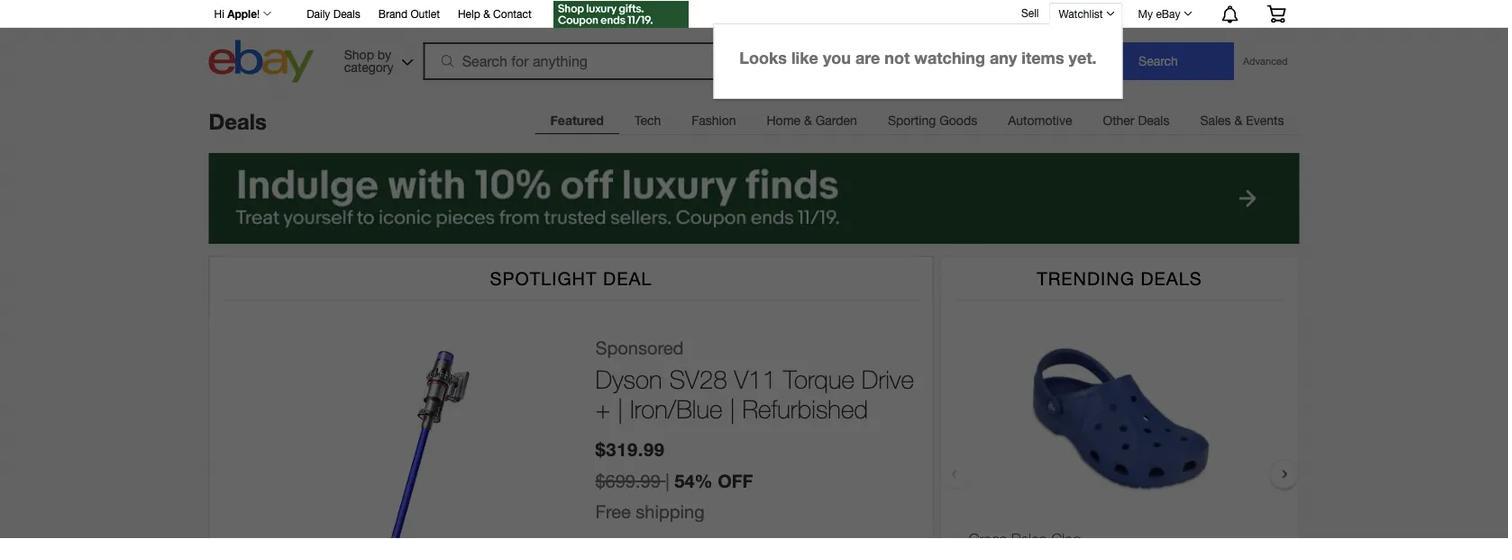 Task type: vqa. For each thing, say whether or not it's contained in the screenshot.
Featured link
yes



Task type: locate. For each thing, give the bounding box(es) containing it.
& for help
[[483, 7, 490, 20]]

not
[[885, 48, 910, 67]]

spotlight deal
[[490, 268, 652, 289]]

featured
[[550, 113, 604, 128]]

& right sales
[[1235, 113, 1242, 128]]

help
[[458, 7, 480, 20]]

trending deals
[[1037, 268, 1202, 289]]

iron/blue
[[630, 395, 723, 425]]

you
[[823, 48, 851, 67]]

watching
[[914, 48, 985, 67]]

$319.99
[[595, 439, 665, 461]]

free
[[595, 502, 631, 523]]

my
[[1138, 7, 1153, 20]]

torque
[[783, 364, 855, 394]]

shipping
[[636, 502, 705, 523]]

+
[[595, 395, 611, 425]]

1 horizontal spatial |
[[666, 471, 670, 492]]

sponsored dyson sv28 v11 torque drive + | iron/blue | refurbished
[[595, 337, 914, 425]]

& inside the home & garden link
[[804, 113, 812, 128]]

dyson sv28 v11 torque drive + | iron/blue | refurbished link
[[595, 364, 915, 425]]

sporting goods link
[[872, 103, 993, 139]]

tab list
[[535, 102, 1299, 139]]

like
[[791, 48, 818, 67]]

& inside sales & events link
[[1235, 113, 1242, 128]]

& right the help
[[483, 7, 490, 20]]

home & garden
[[767, 113, 857, 128]]

|
[[618, 395, 623, 425], [730, 395, 735, 425], [666, 471, 670, 492]]

daily deals link
[[307, 5, 360, 24]]

| left 54%
[[666, 471, 670, 492]]

1 horizontal spatial &
[[804, 113, 812, 128]]

!
[[257, 7, 260, 20]]

&
[[483, 7, 490, 20], [804, 113, 812, 128], [1235, 113, 1242, 128]]

brand
[[378, 7, 408, 20]]

deal
[[603, 268, 652, 289]]

free shipping
[[595, 502, 705, 523]]

are
[[855, 48, 880, 67]]

& right "home"
[[804, 113, 812, 128]]

| down v11
[[730, 395, 735, 425]]

deals link
[[209, 109, 267, 134]]

| right +
[[618, 395, 623, 425]]

deals for daily
[[333, 7, 360, 20]]

2 horizontal spatial &
[[1235, 113, 1242, 128]]

54%
[[675, 471, 713, 492]]

your shopping cart image
[[1266, 5, 1287, 23]]

fashion link
[[676, 103, 751, 139]]

home
[[767, 113, 801, 128]]

& inside help & contact link
[[483, 7, 490, 20]]

sporting
[[888, 113, 936, 128]]

deals for trending
[[1141, 268, 1202, 289]]

any
[[990, 48, 1017, 67]]

yet.
[[1069, 48, 1097, 67]]

sales & events link
[[1185, 103, 1299, 139]]

help & contact link
[[458, 5, 532, 24]]

menu bar
[[535, 102, 1299, 139]]

events
[[1246, 113, 1284, 128]]

goods
[[939, 113, 977, 128]]

0 horizontal spatial &
[[483, 7, 490, 20]]

my ebay
[[1138, 7, 1180, 20]]

sales & events
[[1200, 113, 1284, 128]]

tech
[[635, 113, 661, 128]]

other
[[1103, 113, 1134, 128]]

$699.99
[[595, 471, 661, 492]]

daily
[[307, 7, 330, 20]]

spotlight
[[490, 268, 597, 289]]

looks like you are not watching any items yet. banner
[[0, 0, 1508, 540]]

deals
[[333, 7, 360, 20], [209, 109, 267, 134], [1138, 113, 1170, 128], [1141, 268, 1202, 289]]

deals inside 'account' navigation
[[333, 7, 360, 20]]

apple
[[227, 7, 257, 20]]

None submit
[[1083, 42, 1234, 80]]



Task type: describe. For each thing, give the bounding box(es) containing it.
sporting goods
[[888, 113, 977, 128]]

& for home
[[804, 113, 812, 128]]

automotive
[[1008, 113, 1072, 128]]

indulge with 10% off luxury finds treat yourself iconic pieces from trusted sellers. coupon ends 11/19. image
[[209, 153, 1299, 244]]

tech link
[[619, 103, 676, 139]]

watchlist
[[1059, 7, 1103, 20]]

featured link
[[535, 103, 619, 139]]

home & garden link
[[751, 103, 872, 139]]

my ebay link
[[1128, 3, 1200, 24]]

help & contact
[[458, 7, 532, 20]]

0 horizontal spatial |
[[618, 395, 623, 425]]

none submit inside looks like you are not watching any items yet. banner
[[1083, 42, 1234, 80]]

garden
[[816, 113, 857, 128]]

watchlist link
[[1049, 3, 1123, 24]]

advanced
[[1243, 55, 1288, 67]]

deals for other
[[1138, 113, 1170, 128]]

other deals link
[[1088, 103, 1185, 139]]

$699.99 | 54% off
[[595, 471, 753, 492]]

hi
[[214, 7, 224, 20]]

outlet
[[411, 7, 440, 20]]

daily deals
[[307, 7, 360, 20]]

looks like you are not watching any items yet.
[[739, 48, 1097, 67]]

off
[[718, 471, 753, 492]]

2 horizontal spatial |
[[730, 395, 735, 425]]

other deals
[[1103, 113, 1170, 128]]

brand outlet link
[[378, 5, 440, 24]]

ebay
[[1156, 7, 1180, 20]]

tab list containing featured
[[535, 102, 1299, 139]]

automotive link
[[993, 103, 1088, 139]]

items
[[1022, 48, 1064, 67]]

account navigation
[[0, 0, 1508, 540]]

fashion
[[692, 113, 736, 128]]

contact
[[493, 7, 532, 20]]

looks
[[739, 48, 787, 67]]

& for sales
[[1235, 113, 1242, 128]]

sell link
[[1013, 6, 1047, 19]]

sv28
[[669, 364, 727, 394]]

get the coupon image
[[553, 1, 688, 28]]

sponsored
[[595, 337, 684, 359]]

hi apple !
[[214, 7, 260, 20]]

advanced link
[[1234, 43, 1297, 79]]

sales
[[1200, 113, 1231, 128]]

trending
[[1037, 268, 1135, 289]]

sell
[[1021, 6, 1039, 19]]

menu bar containing featured
[[535, 102, 1299, 139]]

| inside $699.99 | 54% off
[[666, 471, 670, 492]]

refurbished
[[742, 395, 868, 425]]

brand outlet
[[378, 7, 440, 20]]

v11
[[734, 364, 776, 394]]

drive
[[862, 364, 914, 394]]

dyson
[[595, 364, 662, 394]]



